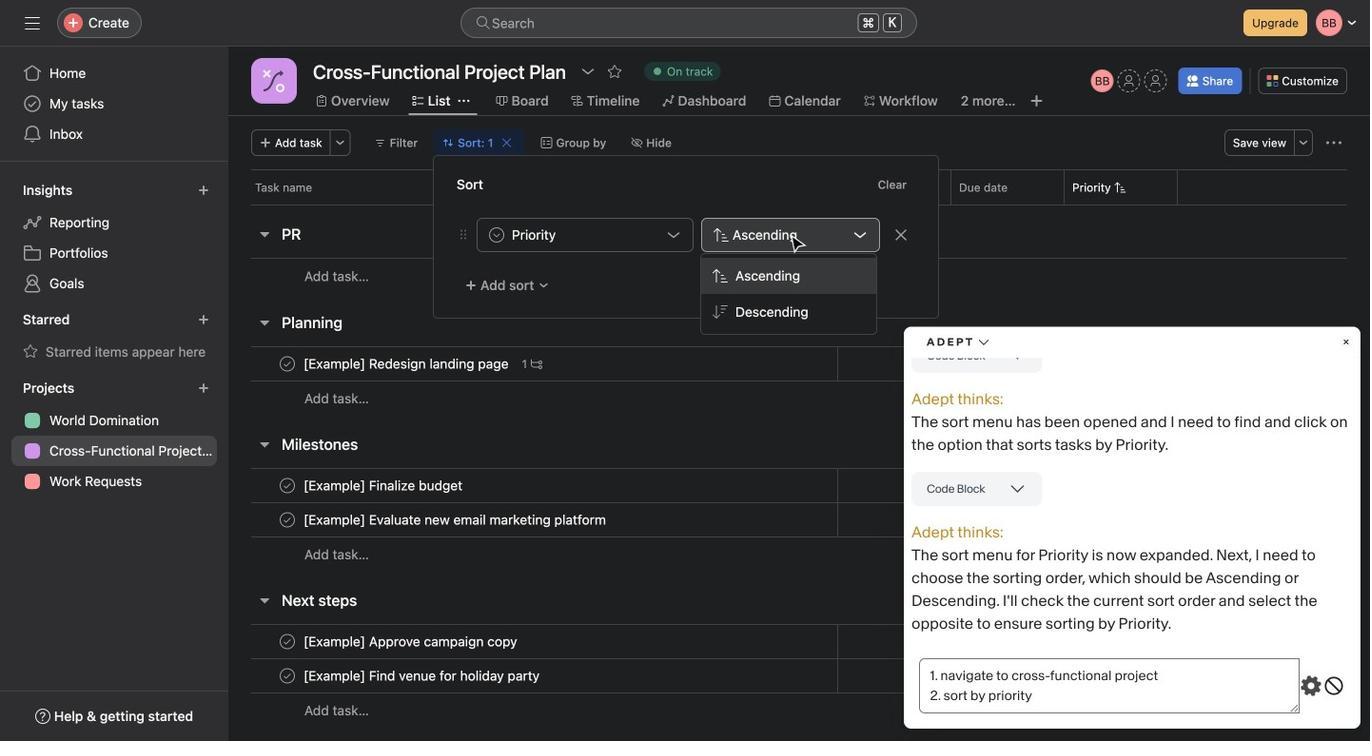 Task type: vqa. For each thing, say whether or not it's contained in the screenshot.
first Mark complete checkbox from the bottom
yes



Task type: describe. For each thing, give the bounding box(es) containing it.
mark complete checkbox for task name text box inside [example] finalize budget cell
[[276, 509, 299, 532]]

more options image
[[1299, 137, 1310, 149]]

mark complete image for [example] find venue for holiday party cell collapse task list for this group image
[[276, 631, 299, 654]]

line_and_symbols image
[[263, 69, 286, 92]]

add tab image
[[1030, 93, 1045, 109]]

mark complete checkbox for task name text box within the [example] find venue for holiday party cell
[[276, 631, 299, 654]]

task name text field for [example] find venue for holiday party cell collapse task list for this group image
[[300, 667, 523, 686]]

task name text field for mark complete image inside the [example] redesign landing page cell
[[300, 355, 515, 374]]

Mark complete checkbox
[[276, 353, 299, 376]]

tab actions image
[[458, 95, 470, 107]]

1 subtask image
[[531, 358, 543, 370]]

header planning tree grid
[[228, 347, 1371, 416]]

[example] finalize budget cell
[[228, 503, 838, 538]]

remove image
[[894, 228, 909, 243]]

mark complete image for collapse task list for this group image corresponding to [example] evaluate new email marketing platform cell
[[276, 475, 299, 497]]

collapse task list for this group image for [example] find venue for holiday party cell
[[257, 593, 272, 608]]

manage project members image
[[1092, 69, 1115, 92]]

new project or portfolio image
[[198, 383, 209, 394]]

collapse task list for this group image
[[257, 315, 272, 330]]

starred element
[[0, 303, 228, 371]]

task name text field for collapse task list for this group image corresponding to [example] evaluate new email marketing platform cell
[[300, 511, 469, 530]]

1 collapse task list for this group image from the top
[[257, 227, 272, 242]]

mark complete image inside [example] finalize budget cell
[[276, 509, 299, 532]]



Task type: locate. For each thing, give the bounding box(es) containing it.
mark complete image inside [example] find venue for holiday party cell
[[276, 631, 299, 654]]

mark complete checkbox for task name text box in the [example] approve campaign copy "cell"
[[276, 665, 299, 688]]

task name text field inside [example] find venue for holiday party cell
[[300, 633, 546, 652]]

task name text field inside [example] redesign landing page cell
[[300, 355, 515, 374]]

task name text field inside [example] finalize budget cell
[[300, 511, 469, 530]]

Mark complete checkbox
[[276, 475, 299, 497], [276, 509, 299, 532], [276, 631, 299, 654], [276, 665, 299, 688]]

show options image
[[581, 64, 596, 79]]

mark complete image
[[276, 353, 299, 376], [276, 475, 299, 497], [276, 509, 299, 532], [276, 631, 299, 654]]

2 collapse task list for this group image from the top
[[257, 437, 272, 452]]

0 vertical spatial task name text field
[[300, 511, 469, 530]]

mark complete image for collapse task list for this group icon
[[276, 353, 299, 376]]

clear image
[[501, 137, 513, 149]]

[example] evaluate new email marketing platform cell
[[228, 468, 838, 504]]

mark complete image inside [example] evaluate new email marketing platform cell
[[276, 475, 299, 497]]

mark complete checkbox inside [example] evaluate new email marketing platform cell
[[276, 475, 299, 497]]

3 task name text field from the top
[[300, 667, 523, 686]]

4 mark complete image from the top
[[276, 631, 299, 654]]

1 mark complete image from the top
[[276, 353, 299, 376]]

hide sidebar image
[[25, 15, 40, 30]]

2 mark complete image from the top
[[276, 475, 299, 497]]

1 vertical spatial task name text field
[[300, 633, 546, 652]]

mark complete image
[[276, 665, 299, 688]]

row
[[228, 169, 1371, 205], [251, 204, 1348, 206], [228, 258, 1371, 294], [228, 347, 1371, 382], [228, 381, 1371, 416], [228, 468, 1371, 504], [228, 503, 1371, 538], [228, 537, 1371, 572], [228, 625, 1371, 660], [228, 659, 1371, 694], [228, 693, 1371, 728]]

mark complete checkbox for task name text field within the [example] evaluate new email marketing platform cell
[[276, 475, 299, 497]]

add items to starred image
[[198, 314, 209, 326]]

1 task name text field from the top
[[300, 355, 515, 374]]

insights element
[[0, 173, 228, 303]]

task name text field inside [example] evaluate new email marketing platform cell
[[300, 476, 612, 496]]

1 mark complete checkbox from the top
[[276, 475, 299, 497]]

2 vertical spatial task name text field
[[300, 667, 523, 686]]

0 vertical spatial task name text field
[[300, 355, 515, 374]]

2 mark complete checkbox from the top
[[276, 509, 299, 532]]

header milestones tree grid
[[228, 468, 1371, 572]]

header next steps tree grid
[[228, 625, 1371, 728]]

new insights image
[[198, 185, 209, 196]]

collapse task list for this group image for [example] evaluate new email marketing platform cell
[[257, 437, 272, 452]]

mark complete image inside [example] redesign landing page cell
[[276, 353, 299, 376]]

projects element
[[0, 371, 228, 501]]

Task name text field
[[300, 355, 515, 374], [300, 476, 612, 496]]

None field
[[461, 8, 918, 38]]

more actions image
[[335, 137, 346, 149]]

task name text field for mark complete image in the [example] evaluate new email marketing platform cell
[[300, 476, 612, 496]]

[example] find venue for holiday party cell
[[228, 625, 838, 660]]

1 task name text field from the top
[[300, 511, 469, 530]]

3 mark complete image from the top
[[276, 509, 299, 532]]

Search tasks, projects, and more text field
[[461, 8, 918, 38]]

3 mark complete checkbox from the top
[[276, 631, 299, 654]]

task name text field inside [example] approve campaign copy "cell"
[[300, 667, 523, 686]]

[example] approve campaign copy cell
[[228, 659, 838, 694]]

dialog
[[434, 156, 939, 318]]

1 vertical spatial task name text field
[[300, 476, 612, 496]]

Task name text field
[[300, 511, 469, 530], [300, 633, 546, 652], [300, 667, 523, 686]]

1 vertical spatial collapse task list for this group image
[[257, 437, 272, 452]]

mark complete checkbox inside [example] finalize budget cell
[[276, 509, 299, 532]]

0 vertical spatial collapse task list for this group image
[[257, 227, 272, 242]]

collapse task list for this group image
[[257, 227, 272, 242], [257, 437, 272, 452], [257, 593, 272, 608]]

3 collapse task list for this group image from the top
[[257, 593, 272, 608]]

4 mark complete checkbox from the top
[[276, 665, 299, 688]]

global element
[[0, 47, 228, 161]]

mark complete checkbox inside [example] approve campaign copy "cell"
[[276, 665, 299, 688]]

[example] redesign landing page cell
[[228, 347, 838, 382]]

add to starred image
[[607, 64, 623, 79]]

2 task name text field from the top
[[300, 476, 612, 496]]

2 task name text field from the top
[[300, 633, 546, 652]]

mark complete checkbox inside [example] find venue for holiday party cell
[[276, 631, 299, 654]]

None text field
[[308, 54, 571, 89]]

more actions image
[[1327, 135, 1342, 150]]

2 vertical spatial collapse task list for this group image
[[257, 593, 272, 608]]



